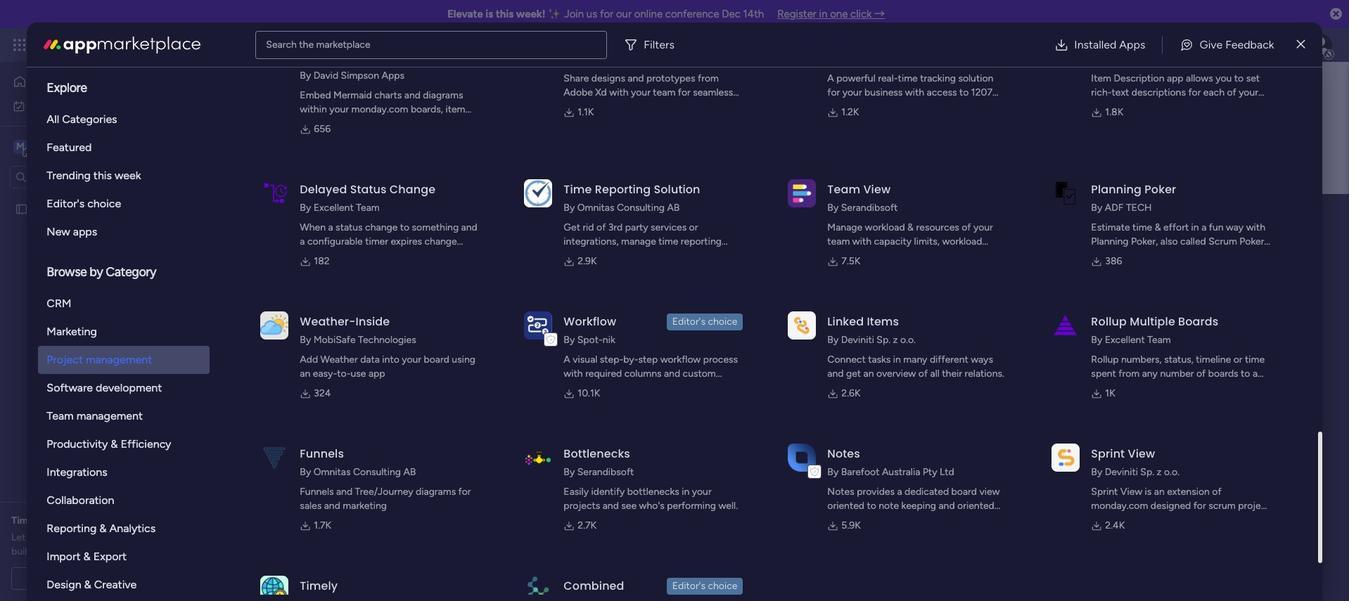 Task type: locate. For each thing, give the bounding box(es) containing it.
time up let
[[11, 515, 34, 527]]

boards left weather-
[[265, 317, 296, 329]]

1 sprint from the top
[[1091, 446, 1125, 462]]

team inside "team view by serandibsoft"
[[827, 181, 860, 198]]

rollup
[[1091, 314, 1127, 330], [1091, 354, 1119, 366]]

workload up the capacity
[[865, 222, 905, 234]]

1 vertical spatial management
[[86, 353, 152, 366]]

0 horizontal spatial reporting
[[47, 522, 97, 535]]

rollup inside rollup multiple boards by excellent team
[[1091, 314, 1127, 330]]

view up management.
[[1120, 486, 1142, 498]]

reporting
[[595, 181, 651, 198], [47, 522, 97, 535]]

1 vertical spatial time
[[11, 515, 34, 527]]

0 vertical spatial reporting
[[595, 181, 651, 198]]

main right workspace image
[[32, 140, 57, 153]]

your inside get rid of 3rd party services or integrations, manage time reporting within your monday.com account
[[593, 250, 613, 262]]

o.o. up extension
[[1164, 466, 1180, 478]]

app logo image
[[261, 179, 289, 207], [524, 179, 552, 207], [788, 179, 816, 207], [1052, 179, 1080, 207], [261, 311, 289, 340], [524, 311, 552, 340], [788, 311, 816, 340], [1052, 311, 1080, 340], [261, 444, 289, 472], [524, 444, 552, 472], [788, 444, 816, 472], [1052, 444, 1080, 472], [261, 576, 289, 601], [524, 576, 552, 601]]

boards up timeline
[[1178, 314, 1219, 330]]

1 horizontal spatial status
[[336, 222, 363, 234]]

app up descriptions
[[1167, 72, 1184, 84]]

to left set on the right top of page
[[1234, 72, 1244, 84]]

0 horizontal spatial omnitas
[[314, 466, 351, 478]]

my work button
[[8, 95, 151, 117]]

sp. inside linked items by deviniti sp. z o.o.
[[877, 334, 891, 346]]

2 rollup from the top
[[1091, 354, 1119, 366]]

1 vertical spatial team
[[827, 236, 850, 248]]

multiple
[[1130, 314, 1175, 330]]

extension
[[1167, 486, 1210, 498]]

time inside time reporting solution by omnitas consulting ab
[[564, 181, 592, 198]]

project right scrum
[[1238, 500, 1270, 512]]

1 vertical spatial work
[[47, 100, 68, 111]]

an up 'experts'
[[52, 515, 62, 527]]

with inside estimate time & effort in a fun way with planning poker, also called scrum poker by agile teams.
[[1246, 222, 1265, 234]]

for inside time for an expert review let our experts review what you've built so far. free of charge
[[36, 515, 49, 527]]

with for team
[[852, 236, 872, 248]]

funnels inside funnels and tree/journey diagrams for sales and marketing
[[300, 486, 334, 498]]

omnitas up sales
[[314, 466, 351, 478]]

productivity & efficiency
[[47, 438, 171, 451]]

connect tasks in many different ways and get an overview of all their relations.
[[827, 354, 1004, 380]]

excellent inside rollup multiple boards by excellent team
[[1105, 334, 1145, 346]]

1 vertical spatial test
[[289, 350, 308, 362]]

poker inside estimate time & effort in a fun way with planning poker, also called scrum poker by agile teams.
[[1240, 236, 1264, 248]]

real-
[[878, 72, 898, 84]]

test list box
[[0, 194, 179, 411]]

of
[[1227, 87, 1236, 98], [596, 222, 606, 234], [962, 222, 971, 234], [919, 368, 928, 380], [1196, 368, 1206, 380], [1212, 486, 1222, 498], [84, 546, 93, 558]]

0 horizontal spatial main workspace
[[32, 140, 115, 153]]

a for a visual step-by-step workflow process with required columns and custom permissions in each step.
[[564, 354, 570, 366]]

1 horizontal spatial monday.com
[[615, 250, 672, 262]]

1 funnels from the top
[[300, 446, 344, 462]]

2 vertical spatial this
[[469, 317, 485, 329]]

view up designed
[[1128, 446, 1155, 462]]

1 vertical spatial funnels
[[300, 486, 334, 498]]

1 vertical spatial ab
[[403, 466, 416, 478]]

by david simpson apps
[[300, 70, 404, 82]]

rollup for multiple
[[1091, 314, 1127, 330]]

online
[[634, 8, 663, 20]]

with
[[609, 87, 629, 98], [905, 87, 924, 98], [1246, 222, 1265, 234], [852, 236, 872, 248], [564, 368, 583, 380]]

serandibsoft up manage
[[841, 202, 898, 214]]

reporting inside time reporting solution by omnitas consulting ab
[[595, 181, 651, 198]]

by left spot-
[[564, 334, 575, 346]]

1 horizontal spatial is
[[1145, 486, 1152, 498]]

1 vertical spatial deviniti
[[1105, 466, 1138, 478]]

work for monday
[[114, 37, 139, 53]]

0 vertical spatial app
[[1167, 72, 1184, 84]]

time inside a powerful real-time tracking solution for your business with access to 1207 couriers globally
[[898, 72, 918, 84]]

and right designs
[[628, 72, 644, 84]]

with inside manage workload & resources of your team with capacity limits, workload graphs & people cards.
[[852, 236, 872, 248]]

design
[[47, 578, 81, 592]]

a inside rollup numbers, status, timeline or time spent from any number of boards to a higher level.
[[1253, 368, 1258, 380]]

in up overview
[[893, 354, 901, 366]]

0 horizontal spatial change
[[365, 222, 398, 234]]

notes by barefoot australia pty ltd
[[827, 446, 954, 478]]

diagrams up item
[[423, 89, 463, 101]]

2 vertical spatial management
[[76, 409, 143, 423]]

o.o. inside sprint view by deviniti sp. z o.o.
[[1164, 466, 1180, 478]]

a powerful real-time tracking solution for your business with access to 1207 couriers globally
[[827, 72, 993, 113]]

& left workdocs.
[[383, 117, 389, 129]]

something.
[[341, 250, 390, 262]]

0 vertical spatial or
[[689, 222, 698, 234]]

consulting up tree/journey
[[353, 466, 401, 478]]

by inside rollup multiple boards by excellent team
[[1091, 334, 1102, 346]]

0 vertical spatial is
[[486, 8, 493, 20]]

item description app allows you to set rich-text descriptions for each of your project items
[[1091, 72, 1260, 113]]

0 horizontal spatial time
[[11, 515, 34, 527]]

your inside the embed mermaid charts and diagrams within your monday.com boards, item views, dashboards & workdocs.
[[329, 103, 349, 115]]

this left 'week!' on the left of the page
[[496, 8, 514, 20]]

0 horizontal spatial add
[[300, 354, 318, 366]]

view for team view by serandibsoft
[[863, 181, 891, 198]]

1 vertical spatial main
[[351, 199, 405, 231]]

is up designed
[[1145, 486, 1152, 498]]

dapulse x slim image
[[1297, 36, 1305, 53]]

click
[[851, 8, 872, 20]]

an inside time for an expert review let our experts review what you've built so far. free of charge
[[52, 515, 62, 527]]

2 horizontal spatial monday.com
[[1091, 500, 1148, 512]]

permissions
[[564, 382, 616, 394]]

deviniti inside linked items by deviniti sp. z o.o.
[[841, 334, 874, 346]]

is right elevate
[[486, 8, 493, 20]]

app logo image for planning
[[1052, 179, 1080, 207]]

excellent up numbers,
[[1105, 334, 1145, 346]]

in up performing
[[682, 486, 690, 498]]

to left 1207 on the top right
[[959, 87, 969, 98]]

installed
[[1074, 38, 1117, 51]]

our left the 'online'
[[616, 8, 632, 20]]

trending this week
[[47, 169, 141, 182]]

an left "easy-"
[[300, 368, 310, 380]]

time up business
[[898, 72, 918, 84]]

project
[[47, 353, 83, 366]]

1 horizontal spatial by
[[1091, 250, 1102, 262]]

1 horizontal spatial main
[[351, 199, 405, 231]]

z inside linked items by deviniti sp. z o.o.
[[893, 334, 898, 346]]

1 horizontal spatial change
[[425, 236, 457, 248]]

1 planning from the top
[[1091, 181, 1142, 198]]

2 funnels from the top
[[300, 486, 334, 498]]

1 vertical spatial choice
[[708, 316, 737, 328]]

0 horizontal spatial within
[[300, 103, 327, 115]]

1 horizontal spatial our
[[616, 8, 632, 20]]

planning down estimate
[[1091, 236, 1129, 248]]

management for project management
[[86, 353, 152, 366]]

0 vertical spatial rollup
[[1091, 314, 1127, 330]]

time inside time for an expert review let our experts review what you've built so far. free of charge
[[11, 515, 34, 527]]

give feedback link
[[1169, 31, 1286, 59]]

0 vertical spatial time
[[564, 181, 592, 198]]

dashboards up "mobisafe"
[[317, 317, 368, 329]]

funnels for funnels by omnitas consulting ab
[[300, 446, 344, 462]]

and down connect
[[827, 368, 844, 380]]

& right design
[[84, 578, 91, 592]]

sprint up management.
[[1091, 486, 1118, 498]]

ways
[[971, 354, 993, 366]]

app logo image for funnels
[[261, 444, 289, 472]]

rollup inside rollup numbers, status, timeline or time spent from any number of boards to a higher level.
[[1091, 354, 1119, 366]]

estimate time & effort in a fun way with planning poker, also called scrum poker by agile teams.
[[1091, 222, 1265, 262]]

2 horizontal spatial this
[[496, 8, 514, 20]]

status,
[[1164, 354, 1194, 366]]

adobe
[[564, 87, 593, 98]]

access
[[927, 87, 957, 98]]

& inside the embed mermaid charts and diagrams within your monday.com boards, item views, dashboards & workdocs.
[[383, 117, 389, 129]]

a right boards
[[1253, 368, 1258, 380]]

1 vertical spatial or
[[1234, 354, 1243, 366]]

0 vertical spatial monday.com
[[351, 103, 408, 115]]

app logo image for delayed
[[261, 179, 289, 207]]

rollup left multiple
[[1091, 314, 1127, 330]]

tree/journey
[[355, 486, 413, 498]]

deviniti down the linked
[[841, 334, 874, 346]]

funnels
[[300, 446, 344, 462], [300, 486, 334, 498]]

ab inside the funnels by omnitas consulting ab
[[403, 466, 416, 478]]

0 vertical spatial choice
[[87, 197, 121, 210]]

plans
[[265, 39, 288, 51]]

with inside the share designs and prototypes from adobe xd with your team for seamless collaboration!
[[609, 87, 629, 98]]

project down 'rich-'
[[1091, 101, 1123, 113]]

from up seamless
[[698, 72, 719, 84]]

option
[[0, 196, 179, 199]]

1 horizontal spatial from
[[1119, 368, 1140, 380]]

0 vertical spatial z
[[893, 334, 898, 346]]

with down designs
[[609, 87, 629, 98]]

in inside estimate time & effort in a fun way with planning poker, also called scrum poker by agile teams.
[[1191, 222, 1199, 234]]

review up import & export
[[80, 532, 109, 544]]

1 vertical spatial monday.com
[[615, 250, 672, 262]]

view up the capacity
[[863, 181, 891, 198]]

view for sprint view is an extension of monday.com designed for scrum project management.
[[1120, 486, 1142, 498]]

funnels and tree/journey diagrams for sales and marketing
[[300, 486, 471, 512]]

seamless
[[693, 87, 733, 98]]

by inside notes by barefoot australia pty ltd
[[827, 466, 839, 478]]

reporting up '3rd'
[[595, 181, 651, 198]]

1 horizontal spatial within
[[564, 250, 591, 262]]

1 vertical spatial this
[[93, 169, 112, 182]]

time up poker,
[[1133, 222, 1152, 234]]

0 vertical spatial deviniti
[[841, 334, 874, 346]]

by
[[300, 70, 311, 82], [300, 202, 311, 214], [564, 202, 575, 214], [827, 202, 839, 214], [1091, 202, 1102, 214], [300, 334, 311, 346], [564, 334, 575, 346], [827, 334, 839, 346], [1091, 334, 1102, 346], [300, 466, 311, 478], [564, 466, 575, 478], [827, 466, 839, 478], [1091, 466, 1102, 478]]

monday
[[63, 37, 111, 53]]

integrations,
[[564, 236, 619, 248]]

& right free
[[83, 550, 91, 563]]

time right timeline
[[1245, 354, 1265, 366]]

add for add workspace description
[[350, 234, 368, 246]]

view inside sprint view by deviniti sp. z o.o.
[[1128, 446, 1155, 462]]

notifications image
[[1102, 38, 1116, 52]]

main workspace inside the workspace selection element
[[32, 140, 115, 153]]

0 horizontal spatial project
[[1091, 101, 1123, 113]]

and up description
[[461, 222, 477, 234]]

app logo image for weather-
[[261, 311, 289, 340]]

to-
[[337, 368, 351, 380]]

0 vertical spatial excellent
[[314, 202, 354, 214]]

who's
[[639, 500, 665, 512]]

to right boards
[[1241, 368, 1250, 380]]

charge
[[96, 546, 126, 558]]

2 sprint from the top
[[1091, 486, 1118, 498]]

0 vertical spatial dashboards
[[330, 117, 381, 129]]

poker inside planning poker by adf tech
[[1145, 181, 1176, 198]]

your right into
[[402, 354, 421, 366]]

with left access
[[905, 87, 924, 98]]

poker down way
[[1240, 236, 1264, 248]]

easy-
[[313, 368, 337, 380]]

a inside a powerful real-time tracking solution for your business with access to 1207 couriers globally
[[827, 72, 834, 84]]

for
[[600, 8, 614, 20], [678, 87, 691, 98], [827, 87, 840, 98], [1188, 87, 1201, 98], [458, 486, 471, 498], [1193, 500, 1206, 512], [36, 515, 49, 527]]

of right free
[[84, 546, 93, 558]]

give feedback button
[[1169, 31, 1286, 59]]

o.o. inside linked items by deviniti sp. z o.o.
[[900, 334, 916, 346]]

your inside the share designs and prototypes from adobe xd with your team for seamless collaboration!
[[631, 87, 651, 98]]

1 vertical spatial sp.
[[1140, 466, 1154, 478]]

team down multiple
[[1147, 334, 1171, 346]]

omnitas
[[577, 202, 614, 214], [314, 466, 351, 478]]

editor's choice for workflow
[[672, 316, 737, 328]]

1 horizontal spatial a
[[827, 72, 834, 84]]

expires
[[391, 236, 422, 248]]

1 horizontal spatial work
[[114, 37, 139, 53]]

a left fun
[[1202, 222, 1207, 234]]

0 horizontal spatial test
[[33, 203, 52, 215]]

in inside connect tasks in many different ways and get an overview of all their relations.
[[893, 354, 901, 366]]

1 vertical spatial consulting
[[353, 466, 401, 478]]

monday.com down the manage in the top left of the page
[[615, 250, 672, 262]]

0 horizontal spatial or
[[689, 222, 698, 234]]

1 vertical spatial omnitas
[[314, 466, 351, 478]]

tasks
[[868, 354, 891, 366]]

with inside the a visual step-by-step workflow process with required columns and custom permissions in each step.
[[564, 368, 583, 380]]

by down notes
[[827, 466, 839, 478]]

and up the marketing
[[336, 486, 352, 498]]

within
[[300, 103, 327, 115], [564, 250, 591, 262]]

team down software
[[47, 409, 74, 423]]

my
[[31, 100, 44, 111]]

or up reporting at the top right of the page
[[689, 222, 698, 234]]

0 horizontal spatial is
[[486, 8, 493, 20]]

embed
[[300, 89, 331, 101]]

you've
[[136, 532, 164, 544]]

time for an expert review let our experts review what you've built so far. free of charge
[[11, 515, 164, 558]]

sprint for sprint view by deviniti sp. z o.o.
[[1091, 446, 1125, 462]]

ab inside time reporting solution by omnitas consulting ab
[[667, 202, 680, 214]]

required
[[585, 368, 622, 380]]

a visual step-by-step workflow process with required columns and custom permissions in each step.
[[564, 354, 738, 394]]

rollup up spent
[[1091, 354, 1119, 366]]

time
[[898, 72, 918, 84], [1133, 222, 1152, 234], [659, 236, 678, 248], [1245, 354, 1265, 366]]

view
[[863, 181, 891, 198], [1128, 446, 1155, 462], [1120, 486, 1142, 498], [601, 595, 628, 601]]

0 vertical spatial you
[[1216, 72, 1232, 84]]

1 horizontal spatial z
[[1157, 466, 1162, 478]]

1 vertical spatial sprint
[[1091, 486, 1118, 498]]

spent
[[1091, 368, 1116, 380]]

your down powerful
[[843, 87, 862, 98]]

1 vertical spatial diagrams
[[416, 486, 456, 498]]

to down configurable at top
[[329, 250, 339, 262]]

1 vertical spatial our
[[28, 532, 42, 544]]

search
[[266, 38, 297, 50]]

1 horizontal spatial excellent
[[1105, 334, 1145, 346]]

board
[[424, 354, 449, 366]]

team down prototypes
[[653, 87, 675, 98]]

0 horizontal spatial each
[[629, 382, 650, 394]]

status down configurable at top
[[300, 250, 327, 262]]

diagrams inside funnels and tree/journey diagrams for sales and marketing
[[416, 486, 456, 498]]

your up performing
[[692, 486, 712, 498]]

ltd
[[940, 466, 954, 478]]

1 horizontal spatial you
[[1216, 72, 1232, 84]]

set
[[1246, 72, 1260, 84]]

ab down solution
[[667, 202, 680, 214]]

also
[[1160, 236, 1178, 248]]

by down the linked
[[827, 334, 839, 346]]

an inside "add weather data into your board using an easy-to-use app"
[[300, 368, 310, 380]]

→
[[874, 8, 885, 20]]

0 vertical spatial add
[[350, 234, 368, 246]]

barefoot
[[841, 466, 880, 478]]

see
[[621, 500, 637, 512]]

0 vertical spatial ab
[[667, 202, 680, 214]]

weather
[[320, 354, 358, 366]]

well.
[[719, 500, 738, 512]]

of right rid on the top left
[[596, 222, 606, 234]]

to inside a powerful real-time tracking solution for your business with access to 1207 couriers globally
[[959, 87, 969, 98]]

diagrams right tree/journey
[[416, 486, 456, 498]]

invite members image
[[1164, 38, 1178, 52]]

sp. inside sprint view by deviniti sp. z o.o.
[[1140, 466, 1154, 478]]

an right get
[[863, 368, 874, 380]]

0 horizontal spatial main
[[32, 140, 57, 153]]

0 horizontal spatial monday.com
[[351, 103, 408, 115]]

0 horizontal spatial a
[[564, 354, 570, 366]]

linked
[[827, 314, 864, 330]]

deviniti inside sprint view by deviniti sp. z o.o.
[[1105, 466, 1138, 478]]

visited
[[389, 317, 418, 329]]

by up easily
[[564, 466, 575, 478]]

week
[[115, 169, 141, 182]]

team up main workspace field
[[827, 181, 860, 198]]

with inside a powerful real-time tracking solution for your business with access to 1207 couriers globally
[[905, 87, 924, 98]]

within inside the embed mermaid charts and diagrams within your monday.com boards, item views, dashboards & workdocs.
[[300, 103, 327, 115]]

and down workflow
[[664, 368, 680, 380]]

1 vertical spatial excellent
[[1105, 334, 1145, 346]]

rollup for numbers,
[[1091, 354, 1119, 366]]

app
[[1167, 72, 1184, 84], [369, 368, 385, 380]]

0 vertical spatial sp.
[[877, 334, 891, 346]]

1 vertical spatial from
[[1119, 368, 1140, 380]]

0 vertical spatial change
[[365, 222, 398, 234]]

excellent down delayed
[[314, 202, 354, 214]]

1 horizontal spatial this
[[469, 317, 485, 329]]

apps
[[73, 225, 97, 238]]

by up when
[[300, 202, 311, 214]]

Search in workspace field
[[30, 169, 117, 185]]

1 vertical spatial is
[[1145, 486, 1152, 498]]

or
[[689, 222, 698, 234], [1234, 354, 1243, 366]]

easily
[[564, 486, 589, 498]]

apps right notifications icon
[[1119, 38, 1145, 51]]

pty
[[923, 466, 937, 478]]

by left 386 at right
[[1091, 250, 1102, 262]]

1 horizontal spatial consulting
[[617, 202, 665, 214]]

0 vertical spatial main
[[32, 140, 57, 153]]

sp. down items
[[877, 334, 891, 346]]

0 vertical spatial each
[[1203, 87, 1225, 98]]

0 horizontal spatial deviniti
[[841, 334, 874, 346]]

sp. for items
[[877, 334, 891, 346]]

monday.com inside get rid of 3rd party services or integrations, manage time reporting within your monday.com account
[[615, 250, 672, 262]]

project inside item description app allows you to set rich-text descriptions for each of your project items
[[1091, 101, 1123, 113]]

work inside button
[[47, 100, 68, 111]]

3rd
[[608, 222, 623, 234]]

by left david
[[300, 70, 311, 82]]

sprint inside sprint view is an extension of monday.com designed for scrum project management.
[[1091, 486, 1118, 498]]

team inside the share designs and prototypes from adobe xd with your team for seamless collaboration!
[[653, 87, 675, 98]]

1 horizontal spatial project
[[1238, 500, 1270, 512]]

by inside sprint view by deviniti sp. z o.o.
[[1091, 466, 1102, 478]]

sprint inside sprint view by deviniti sp. z o.o.
[[1091, 446, 1125, 462]]

by right browse
[[90, 264, 103, 280]]

2 planning from the top
[[1091, 236, 1129, 248]]

0 horizontal spatial you
[[370, 317, 387, 329]]

1 rollup from the top
[[1091, 314, 1127, 330]]

capacity
[[874, 236, 912, 248]]

1 vertical spatial each
[[629, 382, 650, 394]]

when a status change to something and a configurable timer expires change status to something.
[[300, 222, 477, 262]]

0 vertical spatial consulting
[[617, 202, 665, 214]]

1 vertical spatial add
[[300, 354, 318, 366]]

your down mermaid
[[329, 103, 349, 115]]

planning inside planning poker by adf tech
[[1091, 181, 1142, 198]]

consulting up 'party'
[[617, 202, 665, 214]]

in down the required
[[619, 382, 626, 394]]

0 vertical spatial main workspace
[[32, 140, 115, 153]]

app logo image for sprint
[[1052, 444, 1080, 472]]

by up spent
[[1091, 334, 1102, 346]]

1 horizontal spatial or
[[1234, 354, 1243, 366]]

from up level.
[[1119, 368, 1140, 380]]

australia
[[882, 466, 920, 478]]

let
[[11, 532, 25, 544]]

2 vertical spatial monday.com
[[1091, 500, 1148, 512]]

1 vertical spatial z
[[1157, 466, 1162, 478]]

software
[[47, 381, 93, 395]]

monday work management
[[63, 37, 219, 53]]

z for linked items
[[893, 334, 898, 346]]

1 horizontal spatial time
[[564, 181, 592, 198]]

recently
[[420, 317, 456, 329]]

change down something
[[425, 236, 457, 248]]

with down manage
[[852, 236, 872, 248]]

0 horizontal spatial sp.
[[877, 334, 891, 346]]

team inside manage workload & resources of your team with capacity limits, workload graphs & people cards.
[[827, 236, 850, 248]]

a inside the a visual step-by-step workflow process with required columns and custom permissions in each step.
[[564, 354, 570, 366]]

status up configurable at top
[[336, 222, 363, 234]]

weather-inside by mobisafe technologies
[[300, 314, 416, 346]]

easily identify bottlenecks in your projects and see who's performing well.
[[564, 486, 738, 512]]

2 vertical spatial editor's choice
[[672, 580, 737, 592]]

serandibsoft up the identify
[[577, 466, 634, 478]]

0 vertical spatial serandibsoft
[[841, 202, 898, 214]]

main workspace up description
[[351, 199, 532, 231]]

1 horizontal spatial test
[[289, 350, 308, 362]]

182
[[314, 255, 330, 267]]

funnels by omnitas consulting ab
[[300, 446, 416, 478]]

1 vertical spatial project
[[1238, 500, 1270, 512]]

monday.com up management.
[[1091, 500, 1148, 512]]

a for a powerful real-time tracking solution for your business with access to 1207 couriers globally
[[827, 72, 834, 84]]



Task type: vqa. For each thing, say whether or not it's contained in the screenshot.


Task type: describe. For each thing, give the bounding box(es) containing it.
planning inside estimate time & effort in a fun way with planning poker, also called scrum poker by agile teams.
[[1091, 236, 1129, 248]]

0 horizontal spatial boards
[[265, 317, 296, 329]]

all
[[930, 368, 940, 380]]

board
[[564, 595, 598, 601]]

and inside connect tasks in many different ways and get an overview of all their relations.
[[827, 368, 844, 380]]

help image
[[1261, 38, 1275, 52]]

sprint view by deviniti sp. z o.o.
[[1091, 446, 1180, 478]]

add to favorites image
[[909, 349, 923, 363]]

step.
[[652, 382, 674, 394]]

editor's for workflow
[[672, 316, 705, 328]]

of inside sprint view is an extension of monday.com designed for scrum project management.
[[1212, 486, 1222, 498]]

management.
[[1091, 514, 1151, 526]]

so
[[33, 546, 43, 558]]

serandibsoft inside bottlenecks by serandibsoft
[[577, 466, 634, 478]]

choice for workflow
[[708, 316, 737, 328]]

development
[[96, 381, 162, 395]]

rollup numbers, status, timeline or time spent from any number of boards to a higher level.
[[1091, 354, 1265, 394]]

integrations
[[47, 466, 107, 479]]

in inside the a visual step-by-step workflow process with required columns and custom permissions in each step.
[[619, 382, 626, 394]]

step
[[638, 354, 658, 366]]

view for sprint view by deviniti sp. z o.o.
[[1128, 446, 1155, 462]]

by inside time reporting solution by omnitas consulting ab
[[564, 202, 575, 214]]

in inside easily identify bottlenecks in your projects and see who's performing well.
[[682, 486, 690, 498]]

cards.
[[901, 250, 927, 262]]

by inside estimate time & effort in a fun way with planning poker, also called scrum poker by agile teams.
[[1091, 250, 1102, 262]]

and inside the embed mermaid charts and diagrams within your monday.com boards, item views, dashboards & workdocs.
[[404, 89, 421, 101]]

project inside sprint view is an extension of monday.com designed for scrum project management.
[[1238, 500, 1270, 512]]

1 vertical spatial apps
[[382, 70, 404, 82]]

an inside sprint view is an extension of monday.com designed for scrum project management.
[[1154, 486, 1165, 498]]

scrum
[[1209, 500, 1236, 512]]

editor's choice for combined board view
[[672, 580, 737, 592]]

get rid of 3rd party services or integrations, manage time reporting within your monday.com account
[[564, 222, 722, 262]]

of inside item description app allows you to set rich-text descriptions for each of your project items
[[1227, 87, 1236, 98]]

see
[[246, 39, 263, 51]]

or inside rollup numbers, status, timeline or time spent from any number of boards to a higher level.
[[1234, 354, 1243, 366]]

consulting inside the funnels by omnitas consulting ab
[[353, 466, 401, 478]]

and inside easily identify bottlenecks in your projects and see who's performing well.
[[603, 500, 619, 512]]

for inside sprint view is an extension of monday.com designed for scrum project management.
[[1193, 500, 1206, 512]]

items
[[867, 314, 899, 330]]

0 vertical spatial management
[[142, 37, 219, 53]]

apps inside button
[[1119, 38, 1145, 51]]

to inside rollup numbers, status, timeline or time spent from any number of boards to a higher level.
[[1241, 368, 1250, 380]]

your inside manage workload & resources of your team with capacity limits, workload graphs & people cards.
[[974, 222, 993, 234]]

app logo image for team
[[788, 179, 816, 207]]

time inside rollup numbers, status, timeline or time spent from any number of boards to a higher level.
[[1245, 354, 1265, 366]]

what
[[111, 532, 133, 544]]

& inside estimate time & effort in a fun way with planning poker, also called scrum poker by agile teams.
[[1155, 222, 1161, 234]]

charts
[[374, 89, 402, 101]]

view inside combined board view
[[601, 595, 628, 601]]

creative
[[94, 578, 137, 592]]

choice for combined board view
[[708, 580, 737, 592]]

1 vertical spatial you
[[370, 317, 387, 329]]

of inside connect tasks in many different ways and get an overview of all their relations.
[[919, 368, 928, 380]]

and up "mobisafe"
[[298, 317, 314, 329]]

0 vertical spatial this
[[496, 8, 514, 20]]

you inside item description app allows you to set rich-text descriptions for each of your project items
[[1216, 72, 1232, 84]]

excellent for rollup
[[1105, 334, 1145, 346]]

to inside item description app allows you to set rich-text descriptions for each of your project items
[[1234, 72, 1244, 84]]

& left efficiency
[[111, 438, 118, 451]]

diagrams inside the embed mermaid charts and diagrams within your monday.com boards, item views, dashboards & workdocs.
[[423, 89, 463, 101]]

limits,
[[914, 236, 940, 248]]

your inside easily identify bottlenecks in your projects and see who's performing well.
[[692, 486, 712, 498]]

monday.com inside the embed mermaid charts and diagrams within your monday.com boards, item views, dashboards & workdocs.
[[351, 103, 408, 115]]

feedback
[[1225, 38, 1274, 51]]

way
[[1226, 222, 1244, 234]]

1 vertical spatial change
[[425, 236, 457, 248]]

time inside estimate time & effort in a fun way with planning poker, also called scrum poker by agile teams.
[[1133, 222, 1152, 234]]

each inside the a visual step-by-step workflow process with required columns and custom permissions in each step.
[[629, 382, 650, 394]]

our inside time for an expert review let our experts review what you've built so far. free of charge
[[28, 532, 42, 544]]

select product image
[[13, 38, 27, 52]]

a up configurable at top
[[328, 222, 333, 234]]

in left one at the top right
[[819, 8, 828, 20]]

many
[[903, 354, 927, 366]]

relations.
[[965, 368, 1004, 380]]

& left what
[[99, 522, 107, 535]]

by inside the funnels by omnitas consulting ab
[[300, 466, 311, 478]]

apps image
[[1195, 38, 1209, 52]]

for inside funnels and tree/journey diagrams for sales and marketing
[[458, 486, 471, 498]]

of inside manage workload & resources of your team with capacity limits, workload graphs & people cards.
[[962, 222, 971, 234]]

by inside weather-inside by mobisafe technologies
[[300, 334, 311, 346]]

or inside get rid of 3rd party services or integrations, manage time reporting within your monday.com account
[[689, 222, 698, 234]]

get
[[564, 222, 580, 234]]

1 vertical spatial by
[[90, 264, 103, 280]]

main inside the workspace selection element
[[32, 140, 57, 153]]

combined
[[564, 578, 624, 594]]

all categories
[[47, 113, 117, 126]]

data
[[360, 354, 380, 366]]

manage
[[621, 236, 656, 248]]

from inside rollup numbers, status, timeline or time spent from any number of boards to a higher level.
[[1119, 368, 1140, 380]]

meeting
[[97, 573, 133, 585]]

description
[[1114, 72, 1164, 84]]

marketing
[[343, 500, 387, 512]]

register in one click →
[[777, 8, 885, 20]]

consulting inside time reporting solution by omnitas consulting ab
[[617, 202, 665, 214]]

o.o. for linked items
[[900, 334, 916, 346]]

expert
[[65, 515, 94, 527]]

management for team management
[[76, 409, 143, 423]]

1 vertical spatial reporting
[[47, 522, 97, 535]]

inbox image
[[1133, 38, 1147, 52]]

time for for
[[11, 515, 34, 527]]

324
[[314, 388, 331, 400]]

powerful
[[837, 72, 876, 84]]

app logo image for linked
[[788, 311, 816, 340]]

called
[[1180, 236, 1206, 248]]

app logo image for time
[[524, 179, 552, 207]]

✨
[[548, 8, 561, 20]]

a down when
[[300, 236, 305, 248]]

your inside "add weather data into your board using an easy-to-use app"
[[402, 354, 421, 366]]

work for my
[[47, 100, 68, 111]]

deviniti for linked
[[841, 334, 874, 346]]

services
[[651, 222, 687, 234]]

higher
[[1091, 382, 1119, 394]]

dashboards inside the embed mermaid charts and diagrams within your monday.com boards, item views, dashboards & workdocs.
[[330, 117, 381, 129]]

boards,
[[411, 103, 443, 115]]

1.7k
[[314, 520, 331, 532]]

by inside delayed status change by excellent team
[[300, 202, 311, 214]]

1 vertical spatial dashboards
[[317, 317, 368, 329]]

1.2k
[[842, 106, 859, 118]]

workspace image
[[13, 139, 27, 154]]

and inside when a status change to something and a configurable timer expires change status to something.
[[461, 222, 477, 234]]

within inside get rid of 3rd party services or integrations, manage time reporting within your monday.com account
[[564, 250, 591, 262]]

Main workspace field
[[347, 199, 1292, 231]]

tracking
[[920, 72, 956, 84]]

apps marketplace image
[[44, 36, 201, 53]]

app logo image for rollup
[[1052, 311, 1080, 340]]

mobisafe
[[314, 334, 356, 346]]

app inside item description app allows you to set rich-text descriptions for each of your project items
[[1167, 72, 1184, 84]]

of inside rollup numbers, status, timeline or time spent from any number of boards to a higher level.
[[1196, 368, 1206, 380]]

numbers,
[[1121, 354, 1162, 366]]

funnels for funnels and tree/journey diagrams for sales and marketing
[[300, 486, 334, 498]]

and right sales
[[324, 500, 340, 512]]

in right "recently"
[[459, 317, 467, 329]]

analytics
[[109, 522, 156, 535]]

by inside "team view by serandibsoft"
[[827, 202, 839, 214]]

sprint for sprint view is an extension of monday.com designed for scrum project management.
[[1091, 486, 1118, 498]]

386
[[1105, 255, 1122, 267]]

app inside "add weather data into your board using an easy-to-use app"
[[369, 368, 385, 380]]

search everything image
[[1230, 38, 1244, 52]]

0 horizontal spatial status
[[300, 250, 327, 262]]

elevate
[[447, 8, 483, 20]]

test inside list box
[[33, 203, 52, 215]]

a inside button
[[89, 573, 95, 585]]

1 horizontal spatial main workspace
[[351, 199, 532, 231]]

each inside item description app allows you to set rich-text descriptions for each of your project items
[[1203, 87, 1225, 98]]

and inside the share designs and prototypes from adobe xd with your team for seamless collaboration!
[[628, 72, 644, 84]]

connect
[[827, 354, 866, 366]]

0 vertical spatial editor's
[[47, 197, 85, 210]]

brad klo image
[[1310, 34, 1332, 56]]

0 vertical spatial review
[[97, 515, 127, 527]]

1k
[[1105, 388, 1115, 400]]

with for process
[[564, 368, 583, 380]]

1.1k
[[578, 106, 594, 118]]

from inside the share designs and prototypes from adobe xd with your team for seamless collaboration!
[[698, 72, 719, 84]]

team inside rollup multiple boards by excellent team
[[1147, 334, 1171, 346]]

omnitas inside the funnels by omnitas consulting ab
[[314, 466, 351, 478]]

a inside estimate time & effort in a fun way with planning poker, also called scrum poker by agile teams.
[[1202, 222, 1207, 234]]

level.
[[1121, 382, 1143, 394]]

0 vertical spatial our
[[616, 8, 632, 20]]

filters
[[644, 38, 674, 51]]

z for sprint view
[[1157, 466, 1162, 478]]

reporting & analytics
[[47, 522, 156, 535]]

your inside item description app allows you to set rich-text descriptions for each of your project items
[[1239, 87, 1258, 98]]

give feedback
[[1200, 38, 1274, 51]]

and inside the a visual step-by-step workflow process with required columns and custom permissions in each step.
[[664, 368, 680, 380]]

conference
[[665, 8, 719, 20]]

one
[[830, 8, 848, 20]]

7.5k
[[842, 255, 861, 267]]

deviniti for sprint
[[1105, 466, 1138, 478]]

an inside connect tasks in many different ways and get an overview of all their relations.
[[863, 368, 874, 380]]

of inside get rid of 3rd party services or integrations, manage time reporting within your monday.com account
[[596, 222, 606, 234]]

all
[[47, 113, 59, 126]]

import
[[47, 550, 81, 563]]

for inside item description app allows you to set rich-text descriptions for each of your project items
[[1188, 87, 1201, 98]]

filters button
[[619, 31, 686, 59]]

rid
[[583, 222, 594, 234]]

omnitas inside time reporting solution by omnitas consulting ab
[[577, 202, 614, 214]]

sp. for view
[[1140, 466, 1154, 478]]

mermaid
[[333, 89, 372, 101]]

text
[[1112, 87, 1129, 98]]

embed mermaid charts and diagrams within your monday.com boards, item views, dashboards & workdocs.
[[300, 89, 465, 129]]

of inside time for an expert review let our experts review what you've built so far. free of charge
[[84, 546, 93, 558]]

editor's for combined board view
[[672, 580, 705, 592]]

add for add weather data into your board using an easy-to-use app
[[300, 354, 318, 366]]

workflow
[[564, 314, 616, 330]]

your inside a powerful real-time tracking solution for your business with access to 1207 couriers globally
[[843, 87, 862, 98]]

us
[[587, 8, 597, 20]]

resources
[[916, 222, 959, 234]]

1 vertical spatial review
[[80, 532, 109, 544]]

change
[[390, 181, 436, 198]]

app logo image for bottlenecks
[[524, 444, 552, 472]]

& right graphs
[[860, 250, 866, 262]]

estimate
[[1091, 222, 1130, 234]]

export
[[93, 550, 127, 563]]

0 horizontal spatial workload
[[865, 222, 905, 234]]

1 vertical spatial workload
[[942, 236, 982, 248]]

couriers
[[827, 101, 863, 113]]

boards inside rollup multiple boards by excellent team
[[1178, 314, 1219, 330]]

for inside a powerful real-time tracking solution for your business with access to 1207 couriers globally
[[827, 87, 840, 98]]

serandibsoft inside "team view by serandibsoft"
[[841, 202, 898, 214]]

monday.com inside sprint view is an extension of monday.com designed for scrum project management.
[[1091, 500, 1148, 512]]

0 vertical spatial editor's choice
[[47, 197, 121, 210]]

dec
[[722, 8, 741, 20]]

to up add workspace description
[[400, 222, 409, 234]]

by inside linked items by deviniti sp. z o.o.
[[827, 334, 839, 346]]

join
[[564, 8, 584, 20]]

2.9k
[[578, 255, 597, 267]]

workspace selection element
[[13, 138, 117, 157]]

using
[[452, 354, 476, 366]]

is inside sprint view is an extension of monday.com designed for scrum project management.
[[1145, 486, 1152, 498]]

delayed status change by excellent team
[[300, 181, 436, 214]]

workdocs.
[[392, 117, 437, 129]]

public board image
[[15, 202, 28, 216]]

by inside bottlenecks by serandibsoft
[[564, 466, 575, 478]]

allows
[[1186, 72, 1213, 84]]

team inside delayed status change by excellent team
[[356, 202, 380, 214]]

& up the capacity
[[907, 222, 914, 234]]

time for reporting
[[564, 181, 592, 198]]

for inside the share designs and prototypes from adobe xd with your team for seamless collaboration!
[[678, 87, 691, 98]]

configurable
[[307, 236, 363, 248]]

add weather data into your board using an easy-to-use app
[[300, 354, 476, 380]]

with for xd
[[609, 87, 629, 98]]

o.o. for sprint view
[[1164, 466, 1180, 478]]

excellent for delayed
[[314, 202, 354, 214]]

explore
[[47, 80, 87, 96]]

0 vertical spatial status
[[336, 222, 363, 234]]



